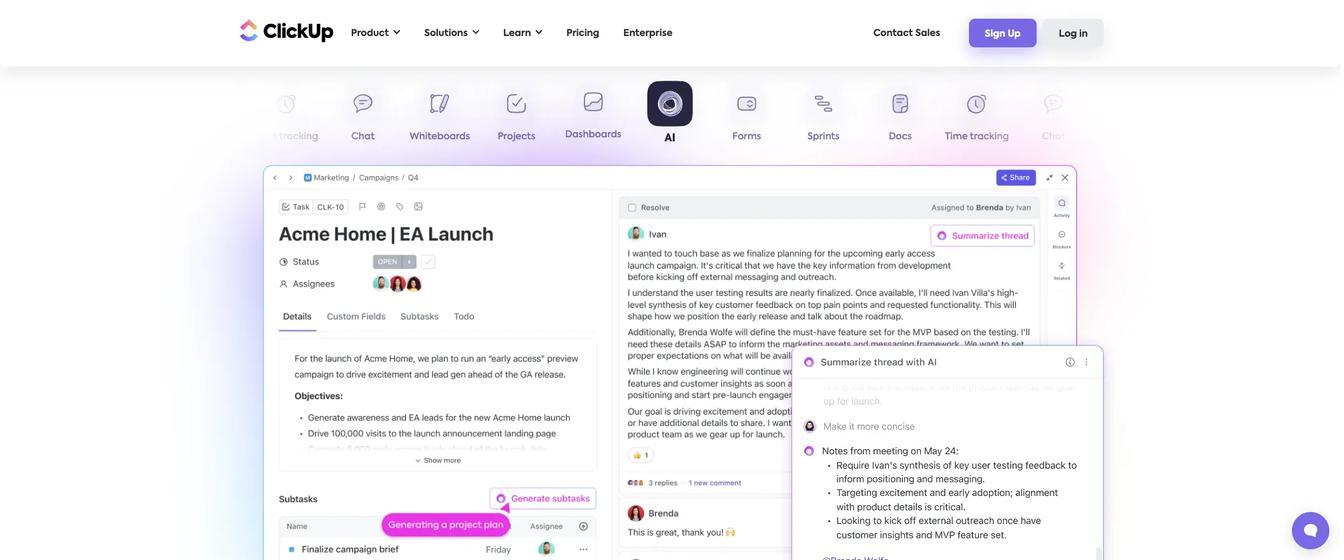 Task type: describe. For each thing, give the bounding box(es) containing it.
log in
[[1059, 29, 1088, 39]]

time tracking for first time tracking button from the right
[[945, 132, 1009, 142]]

contact sales link
[[867, 19, 947, 47]]

sales
[[916, 28, 940, 38]]

enterprise link
[[617, 19, 679, 47]]

2 chat button from the left
[[1016, 85, 1092, 147]]

solutions
[[424, 28, 468, 38]]

projects
[[498, 132, 536, 142]]

up
[[1008, 29, 1021, 39]]

2 tracking from the left
[[970, 132, 1009, 142]]

log in link
[[1043, 19, 1104, 47]]

1 time from the left
[[254, 132, 277, 142]]

forms button
[[709, 85, 785, 147]]

sprints
[[808, 132, 840, 142]]

learn button
[[497, 19, 549, 47]]

product
[[351, 28, 389, 38]]

dashboards button
[[555, 83, 632, 145]]

forms
[[733, 132, 761, 142]]

sign up button
[[969, 19, 1037, 47]]

projects button
[[478, 85, 555, 147]]

1 chat button from the left
[[325, 85, 402, 147]]

dashboards
[[565, 130, 622, 140]]

log
[[1059, 29, 1077, 39]]

2 whiteboards button from the left
[[1092, 85, 1169, 147]]

contact sales
[[874, 28, 940, 38]]



Task type: locate. For each thing, give the bounding box(es) containing it.
chat for first chat button from the left
[[351, 132, 375, 142]]

2 time tracking from the left
[[945, 132, 1009, 142]]

docs
[[198, 132, 221, 142], [889, 132, 912, 142]]

1 docs button from the left
[[171, 85, 248, 147]]

1 horizontal spatial tracking
[[970, 132, 1009, 142]]

0 horizontal spatial chat button
[[325, 85, 402, 147]]

0 horizontal spatial tracking
[[279, 132, 318, 142]]

whiteboards
[[410, 132, 470, 142], [1101, 132, 1161, 142]]

1 horizontal spatial time tracking
[[945, 132, 1009, 142]]

enterprise
[[623, 28, 673, 38]]

ai image
[[263, 165, 1078, 561], [687, 330, 1121, 561]]

1 horizontal spatial docs button
[[862, 85, 939, 147]]

clickup image
[[236, 18, 334, 43]]

contact
[[874, 28, 913, 38]]

pricing link
[[560, 19, 606, 47]]

2 docs from the left
[[889, 132, 912, 142]]

0 horizontal spatial docs button
[[171, 85, 248, 147]]

tracking
[[279, 132, 318, 142], [970, 132, 1009, 142]]

0 horizontal spatial time tracking button
[[248, 85, 325, 147]]

sprints button
[[785, 85, 862, 147]]

time tracking button
[[248, 85, 325, 147], [939, 85, 1016, 147]]

1 tracking from the left
[[279, 132, 318, 142]]

1 whiteboards button from the left
[[402, 85, 478, 147]]

0 horizontal spatial whiteboards button
[[402, 85, 478, 147]]

0 horizontal spatial whiteboards
[[410, 132, 470, 142]]

product button
[[344, 19, 407, 47]]

1 time tracking button from the left
[[248, 85, 325, 147]]

1 horizontal spatial chat button
[[1016, 85, 1092, 147]]

0 horizontal spatial docs
[[198, 132, 221, 142]]

solutions button
[[418, 19, 486, 47]]

ai button
[[632, 81, 709, 147]]

time tracking
[[254, 132, 318, 142], [945, 132, 1009, 142]]

chat button
[[325, 85, 402, 147], [1016, 85, 1092, 147]]

1 horizontal spatial time tracking button
[[939, 85, 1016, 147]]

0 horizontal spatial chat
[[351, 132, 375, 142]]

1 chat from the left
[[351, 132, 375, 142]]

2 chat from the left
[[1042, 132, 1066, 142]]

ai
[[665, 133, 676, 144]]

in
[[1080, 29, 1088, 39]]

2 docs button from the left
[[862, 85, 939, 147]]

sign up
[[985, 29, 1021, 39]]

1 horizontal spatial chat
[[1042, 132, 1066, 142]]

2 time from the left
[[945, 132, 968, 142]]

1 horizontal spatial whiteboards button
[[1092, 85, 1169, 147]]

time
[[254, 132, 277, 142], [945, 132, 968, 142]]

time tracking for second time tracking button from right
[[254, 132, 318, 142]]

docs button
[[171, 85, 248, 147], [862, 85, 939, 147]]

1 whiteboards from the left
[[410, 132, 470, 142]]

1 horizontal spatial time
[[945, 132, 968, 142]]

1 docs from the left
[[198, 132, 221, 142]]

2 time tracking button from the left
[[939, 85, 1016, 147]]

2 whiteboards from the left
[[1101, 132, 1161, 142]]

1 horizontal spatial whiteboards
[[1101, 132, 1161, 142]]

chat
[[351, 132, 375, 142], [1042, 132, 1066, 142]]

pricing
[[567, 28, 599, 38]]

1 time tracking from the left
[[254, 132, 318, 142]]

1 horizontal spatial docs
[[889, 132, 912, 142]]

whiteboards button
[[402, 85, 478, 147], [1092, 85, 1169, 147]]

0 horizontal spatial time
[[254, 132, 277, 142]]

sign
[[985, 29, 1006, 39]]

chat for 1st chat button from the right
[[1042, 132, 1066, 142]]

learn
[[503, 28, 531, 38]]

0 horizontal spatial time tracking
[[254, 132, 318, 142]]



Task type: vqa. For each thing, say whether or not it's contained in the screenshot.
the rightmost 'CHAT' BUTTON
yes



